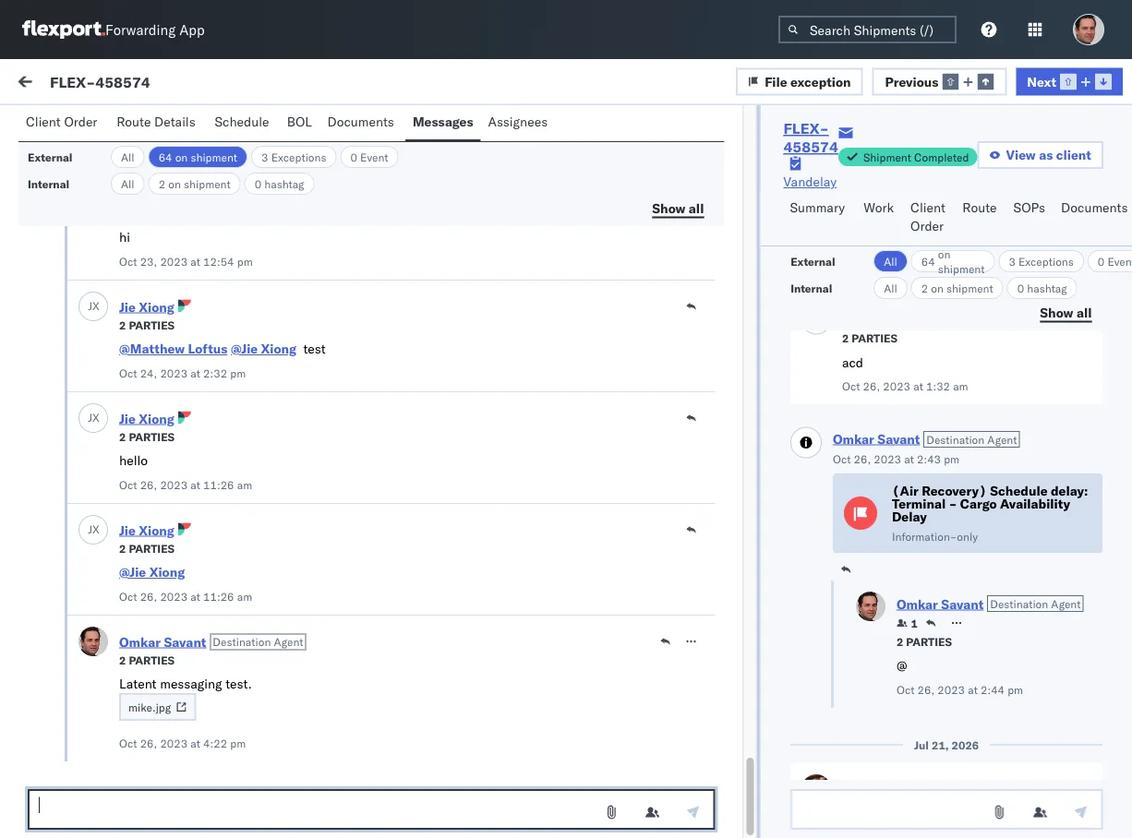 Task type: vqa. For each thing, say whether or not it's contained in the screenshot.


Task type: locate. For each thing, give the bounding box(es) containing it.
3 jie xiong button from the top
[[119, 523, 175, 539]]

1 vertical spatial schedule
[[990, 483, 1048, 499]]

that
[[178, 656, 202, 672]]

oct inside omkar savant destination agent oct 26, 2023 at 2:43 pm
[[833, 452, 851, 466]]

1 vertical spatial 64 on shipment
[[921, 247, 985, 276]]

is
[[84, 573, 94, 589]]

work for my
[[53, 71, 101, 97]]

2 j from the top
[[88, 411, 92, 425]]

are
[[77, 656, 96, 672]]

external down the "summary" button
[[790, 255, 835, 268]]

26,
[[414, 223, 434, 239], [863, 380, 880, 394], [854, 452, 871, 466], [140, 478, 157, 492], [140, 590, 157, 604], [918, 683, 935, 697], [140, 737, 157, 751], [414, 769, 434, 785]]

omkar savant destination agent down only
[[897, 596, 1081, 612]]

1 horizontal spatial client order button
[[904, 191, 956, 246]]

hashtag up improve
[[264, 177, 305, 191]]

exceptions for all button under work button
[[1019, 255, 1074, 268]]

client up flex- 1854269 in the top right of the page
[[911, 200, 946, 216]]

jie for hello
[[119, 411, 136, 427]]

jie xiong button for @matthew
[[119, 299, 175, 315]]

as left soon
[[55, 767, 69, 783]]

1 horizontal spatial we
[[138, 730, 156, 746]]

2 on shipment down oct 11, 2023 at 2:51 pm
[[159, 177, 231, 191]]

xiong inside @matthew loftus @jie xiong test oct 24, 2023 at 2:32 pm
[[261, 341, 297, 357]]

internal (0)
[[124, 117, 197, 134]]

2 parties button up latent
[[119, 652, 175, 668]]

1 vertical spatial documents
[[1062, 200, 1129, 216]]

oct 26, 2023 at 4:22 pm
[[119, 737, 246, 751]]

2 parties for hi
[[119, 207, 175, 220]]

1 horizontal spatial hashtag
[[1027, 281, 1067, 295]]

established,
[[55, 591, 127, 608]]

1 horizontal spatial work
[[864, 200, 894, 216]]

jie xiong button
[[119, 299, 175, 315], [119, 411, 175, 427], [119, 523, 175, 539]]

at inside @ oct 26, 2023 at 2:44 pm
[[968, 683, 978, 697]]

savant
[[132, 199, 172, 215], [132, 310, 172, 326], [132, 402, 172, 419], [878, 431, 920, 447], [132, 504, 172, 520], [941, 596, 984, 612], [132, 624, 172, 640], [164, 634, 206, 651], [132, 754, 172, 771]]

parties
[[129, 95, 175, 109], [129, 207, 175, 220], [129, 318, 175, 332], [852, 332, 898, 346], [129, 430, 175, 444], [129, 542, 175, 556], [906, 635, 952, 649], [129, 654, 175, 668]]

am right create
[[237, 590, 252, 604]]

the down the "appreciate"
[[201, 748, 220, 765]]

loftus down oct 11, 2023 at 2:51 pm
[[177, 187, 217, 203]]

x for @matthew
[[92, 299, 99, 313]]

external (1)
[[30, 117, 106, 134]]

1 vertical spatial client
[[911, 200, 946, 216]]

0 vertical spatial 2023,
[[437, 223, 474, 239]]

message
[[215, 117, 269, 134], [57, 160, 102, 174]]

documents down client
[[1062, 200, 1129, 216]]

my work
[[18, 71, 101, 97]]

0 vertical spatial work
[[179, 76, 210, 92]]

external (1) button
[[22, 109, 117, 145]]

0 horizontal spatial as
[[55, 767, 69, 783]]

flex- 458574 link
[[784, 119, 839, 156]]

4 resize handle column header from the left
[[1100, 154, 1122, 830]]

documents button right but
[[320, 105, 406, 141]]

1854269
[[922, 223, 978, 239]]

2 up been
[[119, 654, 126, 668]]

0 vertical spatial x
[[92, 299, 99, 313]]

0 vertical spatial show all button
[[642, 195, 716, 223]]

route inside route button
[[963, 200, 998, 216]]

0 horizontal spatial documents button
[[320, 105, 406, 141]]

3 exceptions down sops button
[[1009, 255, 1074, 268]]

1 horizontal spatial 3
[[1009, 255, 1016, 268]]

0 event for the leftmost show all button
[[351, 150, 389, 164]]

2 down 1 "button"
[[897, 635, 904, 649]]

xiong inside @jie xiong oct 26, 2023 at 11:26 am
[[149, 565, 185, 581]]

messaging
[[160, 676, 222, 693]]

exceptions
[[271, 150, 327, 164], [1019, 255, 1074, 268]]

route for route
[[963, 200, 998, 216]]

1 horizontal spatial documents button
[[1054, 191, 1133, 246]]

@jie xiong button
[[231, 341, 297, 357], [119, 565, 185, 581]]

2 x from the top
[[92, 411, 99, 425]]

2023 inside @jie xiong oct 26, 2023 at 11:26 am
[[160, 590, 188, 604]]

1 vertical spatial 2023,
[[437, 769, 474, 785]]

j x up whatever
[[88, 299, 99, 313]]

1 pdt from the top
[[531, 223, 555, 239]]

x up exception: unknown customs
[[92, 411, 99, 425]]

1 horizontal spatial 64 on shipment
[[921, 247, 985, 276]]

2 vertical spatial jie xiong
[[119, 523, 175, 539]]

external left the '(1)'
[[30, 117, 78, 134]]

oct inside 2 parties acd oct 26, 2023 at 1:32 am
[[842, 380, 860, 394]]

parties up @matthew
[[129, 318, 175, 332]]

all for all button over flex- 1366815
[[884, 281, 897, 295]]

1 vertical spatial loftus
[[188, 341, 228, 357]]

0 horizontal spatial we
[[55, 656, 74, 672]]

0 vertical spatial omkar savant button
[[833, 431, 920, 447]]

about
[[356, 117, 389, 134]]

client order down my work
[[26, 114, 97, 130]]

0 vertical spatial pm
[[508, 223, 528, 239]]

oct 26, 2023, 2:44 pm pdt
[[390, 769, 555, 785]]

messages button
[[406, 105, 481, 141]]

xiong for @matthew
[[139, 299, 175, 315]]

report
[[217, 231, 253, 247]]

exception:
[[59, 434, 124, 450], [59, 536, 124, 552]]

3 jie from the top
[[119, 523, 136, 539]]

2023 up "(air"
[[874, 452, 901, 466]]

j x up exception: unknown customs
[[88, 411, 99, 425]]

(1)
[[81, 117, 106, 134]]

1 horizontal spatial 2:44
[[981, 683, 1005, 697]]

0 vertical spatial the
[[233, 117, 252, 134]]

1 vertical spatial message
[[57, 160, 102, 174]]

3 jie xiong from the top
[[119, 523, 175, 539]]

1 vertical spatial client order
[[911, 200, 946, 234]]

loftus
[[177, 187, 217, 203], [188, 341, 228, 357]]

1 vertical spatial 2:44
[[477, 769, 505, 785]]

a right create
[[214, 591, 221, 608]]

work right related
[[925, 160, 950, 174]]

exceptions down the this should resolve the thread, but what about this message
[[271, 150, 327, 164]]

4 omkar savant from the top
[[90, 504, 172, 520]]

1 horizontal spatial 2 on shipment
[[921, 281, 993, 295]]

2 vertical spatial internal
[[790, 281, 832, 295]]

omkar inside omkar savant destination agent oct 26, 2023 at 2:43 pm
[[833, 431, 874, 447]]

message inside button
[[215, 117, 269, 134]]

with up create
[[194, 573, 219, 589]]

omkar savant for i
[[90, 199, 172, 215]]

1 vertical spatial @jie
[[119, 565, 146, 581]]

2 exception: from the top
[[59, 536, 124, 552]]

external for all button under work button
[[790, 255, 835, 268]]

client order for right client order button
[[911, 200, 946, 234]]

1 vertical spatial 0 event
[[1098, 255, 1133, 268]]

at up 2026
[[968, 683, 978, 697]]

(air recovery) schedule delay: terminal - cargo availability delay information-only
[[892, 483, 1088, 544]]

savant up exception: unknown customs
[[132, 402, 172, 419]]

1 horizontal spatial @
[[897, 658, 907, 674]]

route inside route details button
[[117, 114, 151, 130]]

you inside update you with the status as soon as possible.
[[148, 748, 169, 765]]

client order button down related
[[904, 191, 956, 246]]

status
[[223, 748, 260, 765]]

as right view
[[1040, 147, 1054, 163]]

0 vertical spatial exception:
[[59, 434, 124, 450]]

with inside update you with the status as soon as possible.
[[173, 748, 198, 765]]

pm inside @ oct 26, 2023 at 2:44 pm
[[1008, 683, 1023, 697]]

this left is
[[55, 573, 80, 589]]

xiong for hello
[[139, 411, 175, 427]]

jie xiong up deal
[[119, 523, 175, 539]]

1 j from the top
[[88, 299, 92, 313]]

flexport. image
[[22, 20, 105, 39]]

2 parties for @
[[897, 635, 952, 649]]

at inside 2 parties acd oct 26, 2023 at 1:32 am
[[914, 380, 923, 394]]

2023 down 'impact'
[[160, 737, 188, 751]]

0 vertical spatial -
[[636, 223, 644, 239]]

shipment
[[864, 150, 912, 164]]

list
[[272, 117, 295, 134]]

- for flex- 458574
[[636, 769, 644, 785]]

3 j x from the top
[[88, 523, 99, 537]]

2 vertical spatial external
[[790, 255, 835, 268]]

route for route details
[[117, 114, 151, 130]]

jie xiong button for @jie
[[119, 523, 175, 539]]

@jie right boat!
[[231, 341, 258, 357]]

None text field
[[28, 790, 716, 831], [790, 790, 1103, 831], [28, 790, 716, 831], [790, 790, 1103, 831]]

savant down only
[[941, 596, 984, 612]]

2 jie from the top
[[119, 411, 136, 427]]

at left 1:32
[[914, 380, 923, 394]]

hi oct 23, 2023 at 12:54 pm
[[119, 229, 253, 268]]

oct inside @ oct 26, 2023 at 2:44 pm
[[897, 683, 915, 697]]

exception: unknown customs
[[59, 434, 243, 450]]

omkar savant for @
[[90, 754, 172, 771]]

and
[[169, 573, 191, 589], [55, 748, 77, 765]]

1 vertical spatial internal
[[28, 177, 70, 191]]

0 vertical spatial and
[[169, 573, 191, 589]]

and up create
[[169, 573, 191, 589]]

resize handle column header
[[359, 154, 381, 830], [606, 154, 628, 830], [853, 154, 875, 830], [1100, 154, 1122, 830]]

1 vertical spatial hashtag
[[1027, 281, 1067, 295]]

xiong up deal
[[139, 523, 175, 539]]

1 j x from the top
[[88, 299, 99, 313]]

1 2023, from the top
[[437, 223, 474, 239]]

parties for 2 parties button above hello
[[129, 430, 175, 444]]

agent for oct 26, 2023 at 4:22 pm
[[274, 635, 304, 649]]

savant down oct 26, 2023 at 4:22 pm
[[132, 754, 172, 771]]

client order button down my work
[[18, 105, 109, 141]]

next
[[1028, 73, 1057, 89]]

458574 up route details
[[95, 72, 150, 91]]

xiong left test
[[261, 341, 297, 357]]

1 vertical spatial 2 on shipment
[[921, 281, 993, 295]]

1 jie xiong button from the top
[[119, 299, 175, 315]]

0 vertical spatial show
[[653, 200, 686, 216]]

26, inside hello oct 26, 2023 at 11:26 am
[[140, 478, 157, 492]]

0 vertical spatial message
[[215, 117, 269, 134]]

0 vertical spatial with
[[194, 573, 219, 589]]

show all for the leftmost show all button
[[653, 200, 704, 216]]

shipment down 2:51
[[184, 177, 231, 191]]

you
[[154, 656, 175, 672], [148, 748, 169, 765]]

2 up hi at top
[[119, 207, 126, 220]]

0 horizontal spatial all
[[689, 200, 704, 216]]

all for all button on top of matthew
[[121, 150, 135, 164]]

sops button
[[1007, 191, 1054, 246]]

work button
[[857, 191, 904, 246]]

documents for bottom documents button
[[1062, 200, 1129, 216]]

omkar savant up exception: unknown customs
[[90, 402, 172, 419]]

64 right 11, at top left
[[159, 150, 172, 164]]

hashtag for the leftmost show all button
[[264, 177, 305, 191]]

1 vertical spatial destination
[[990, 597, 1049, 611]]

pm for 2:44
[[508, 769, 528, 785]]

my
[[18, 71, 48, 97]]

1 pm from the top
[[508, 223, 528, 239]]

1 exception: from the top
[[59, 434, 124, 450]]

24,
[[140, 366, 157, 380]]

external for all button on top of matthew
[[28, 150, 73, 164]]

0 vertical spatial pdt
[[531, 223, 555, 239]]

longer
[[187, 693, 224, 709]]

1 horizontal spatial and
[[169, 573, 191, 589]]

1 vertical spatial route
[[963, 200, 998, 216]]

64 for show all button to the bottom
[[921, 255, 935, 268]]

parties up hello
[[129, 430, 175, 444]]

your inside i am filing a commendation report to improve your morale!
[[321, 231, 347, 247]]

0 hashtag for all button over flex- 1366815
[[1017, 281, 1067, 295]]

am inside @jie xiong oct 26, 2023 at 11:26 am
[[237, 590, 252, 604]]

1 vertical spatial omkar savant destination agent
[[119, 634, 304, 651]]

1 vertical spatial order
[[911, 218, 944, 234]]

1 x from the top
[[92, 299, 99, 313]]

1 horizontal spatial agent
[[988, 433, 1017, 447]]

1 jie xiong from the top
[[119, 299, 175, 315]]

documents button
[[320, 105, 406, 141], [1054, 191, 1133, 246]]

parties for 2 parties button above latent
[[129, 654, 175, 668]]

am
[[63, 231, 80, 247], [953, 380, 968, 394], [237, 478, 252, 492], [237, 590, 252, 604]]

all
[[121, 150, 135, 164], [121, 177, 135, 191], [884, 255, 897, 268], [884, 281, 897, 295]]

@matthew
[[119, 341, 185, 357]]

client order
[[26, 114, 97, 130], [911, 200, 946, 234]]

1 vertical spatial exception:
[[59, 536, 124, 552]]

2 parties for @jie
[[119, 542, 175, 556]]

savant up the 2:43
[[878, 431, 920, 447]]

we down "may"
[[138, 730, 156, 746]]

as
[[1040, 147, 1054, 163], [55, 767, 69, 783], [104, 767, 117, 783]]

0 vertical spatial 64 on shipment
[[159, 150, 238, 164]]

26, inside 2 parties acd oct 26, 2023 at 1:32 am
[[863, 380, 880, 394]]

lucrative
[[224, 591, 275, 608]]

@jie up we
[[119, 565, 146, 581]]

-
[[636, 223, 644, 239], [949, 496, 957, 512], [636, 769, 644, 785]]

time
[[391, 160, 415, 174]]

2023 down commendation on the left of the page
[[160, 255, 188, 268]]

2 parties button down matthew
[[119, 205, 175, 221]]

omkar savant destination agent up that
[[119, 634, 304, 651]]

@jie xiong button for test
[[231, 341, 297, 357]]

this inside 'been delayed. this often unloading cargo takes longer than note'
[[204, 675, 228, 691]]

0 horizontal spatial exceptions
[[271, 150, 327, 164]]

1 vertical spatial jie
[[119, 411, 136, 427]]

1 horizontal spatial a
[[214, 591, 221, 608]]

forwarding app link
[[22, 20, 205, 39]]

1 vertical spatial jie xiong button
[[119, 411, 175, 427]]

at inside hello oct 26, 2023 at 11:26 am
[[191, 478, 200, 492]]

0 horizontal spatial client order
[[26, 114, 97, 130]]

1 vertical spatial 3 exceptions
[[1009, 255, 1074, 268]]

2 vertical spatial jie xiong button
[[119, 523, 175, 539]]

2 resize handle column header from the left
[[606, 154, 628, 830]]

2 up hello
[[119, 430, 126, 444]]

j x for hello
[[88, 411, 99, 425]]

2 up the 'great'
[[119, 542, 126, 556]]

2 parties button up deal
[[119, 540, 175, 556]]

2023 inside @matthew loftus @jie xiong test oct 24, 2023 at 2:32 pm
[[160, 366, 188, 380]]

0 vertical spatial you
[[154, 656, 175, 672]]

1 horizontal spatial client
[[911, 200, 946, 216]]

work
[[53, 71, 101, 97], [925, 160, 950, 174]]

2026
[[952, 739, 979, 753]]

1 vertical spatial a
[[214, 591, 221, 608]]

0 vertical spatial client order
[[26, 114, 97, 130]]

summary button
[[783, 191, 857, 246]]

26, inside omkar savant destination agent oct 26, 2023 at 2:43 pm
[[854, 452, 871, 466]]

parties down 1
[[906, 635, 952, 649]]

2 j x from the top
[[88, 411, 99, 425]]

0 horizontal spatial a
[[116, 231, 123, 247]]

0 vertical spatial j
[[88, 299, 92, 313]]

j
[[88, 299, 92, 313], [88, 411, 92, 425], [88, 523, 92, 537]]

file
[[765, 73, 788, 89]]

client order for the topmost client order button
[[26, 114, 97, 130]]

0 vertical spatial all
[[689, 200, 704, 216]]

- inside (air recovery) schedule delay: terminal - cargo availability delay information-only
[[949, 496, 957, 512]]

update you with the status as soon as possible.
[[55, 748, 260, 783]]

2 vertical spatial j
[[88, 523, 92, 537]]

external
[[30, 117, 78, 134], [28, 150, 73, 164], [790, 255, 835, 268]]

and inside this may impact delivery date. we appreciate your and
[[55, 748, 77, 765]]

j up whatever
[[88, 299, 92, 313]]

hi
[[119, 229, 130, 245]]

2 vertical spatial j x
[[88, 523, 99, 537]]

pm inside @matthew loftus @jie xiong test oct 24, 2023 at 2:32 pm
[[230, 366, 246, 380]]

the inside update you with the status as soon as possible.
[[201, 748, 220, 765]]

2023, for 2:44
[[437, 769, 474, 785]]

at left 12:54
[[191, 255, 200, 268]]

1 horizontal spatial client order
[[911, 200, 946, 234]]

0 horizontal spatial client
[[26, 114, 61, 130]]

1 vertical spatial agent
[[1051, 597, 1081, 611]]

0 vertical spatial agent
[[988, 433, 1017, 447]]

2 vertical spatial omkar savant button
[[119, 634, 206, 651]]

jie xiong button up deal
[[119, 523, 175, 539]]

jie xiong button up @matthew
[[119, 299, 175, 315]]

waka!
[[249, 342, 286, 358]]

recovery)
[[922, 483, 987, 499]]

notifying
[[99, 656, 151, 672]]

0 hashtag for all button below 11, at top left
[[255, 177, 305, 191]]

am inside 2 parties acd oct 26, 2023 at 1:32 am
[[953, 380, 968, 394]]

exception: up is
[[59, 536, 124, 552]]

2 omkar savant from the top
[[90, 310, 172, 326]]

jie xiong button up exception: unknown customs
[[119, 411, 175, 427]]

2 up floats
[[119, 318, 126, 332]]

documents
[[328, 114, 394, 130], [1062, 200, 1129, 216]]

1 omkar savant from the top
[[90, 199, 172, 215]]

shipment down the resolve at top left
[[191, 150, 238, 164]]

0 horizontal spatial 64 on shipment
[[159, 150, 238, 164]]

a right filing
[[116, 231, 123, 247]]

1 vertical spatial client order button
[[904, 191, 956, 246]]

0 vertical spatial this
[[55, 573, 80, 589]]

you up possible.
[[148, 748, 169, 765]]

0 horizontal spatial internal
[[28, 177, 70, 191]]

omkar savant button up the 2:43
[[833, 431, 920, 447]]

3 x from the top
[[92, 523, 99, 537]]

all up flex- 1366815
[[884, 281, 897, 295]]

2 parties up deal
[[119, 542, 175, 556]]

3 exceptions down the this should resolve the thread, but what about this message
[[262, 150, 327, 164]]

message
[[418, 117, 469, 134]]

@ inside @ oct 26, 2023 at 2:44 pm
[[897, 658, 907, 674]]

you up delayed.
[[154, 656, 175, 672]]

flex-
[[50, 72, 95, 91], [784, 119, 829, 138], [883, 223, 922, 239], [883, 325, 922, 341], [883, 426, 922, 443], [883, 537, 922, 553], [883, 657, 922, 674], [883, 769, 922, 785]]

0 vertical spatial schedule
[[215, 114, 269, 130]]

0 vertical spatial route
[[117, 114, 151, 130]]

jie xiong up exception: unknown customs
[[119, 411, 175, 427]]

pm
[[230, 143, 246, 157], [237, 255, 253, 268], [230, 366, 246, 380], [944, 452, 960, 466], [1008, 683, 1023, 697], [230, 737, 246, 751]]

1 vertical spatial -
[[949, 496, 957, 512]]

only
[[957, 530, 978, 544]]

flex-458574
[[50, 72, 150, 91]]

j x for @jie
[[88, 523, 99, 537]]

11:26 inside @jie xiong oct 26, 2023 at 11:26 am
[[203, 590, 234, 604]]

import work
[[137, 76, 210, 92]]

1 vertical spatial show all button
[[1029, 299, 1103, 327]]

2 horizontal spatial as
[[1040, 147, 1054, 163]]

this up longer
[[204, 675, 228, 691]]

internal for all button on top of matthew
[[28, 177, 70, 191]]

show
[[653, 200, 686, 216], [1040, 304, 1074, 321]]

at down customs
[[191, 478, 200, 492]]

should
[[145, 117, 184, 134]]

parties for 2 parties button on top of @matthew
[[129, 318, 175, 332]]

2 pdt from the top
[[531, 769, 555, 785]]

1 11:26 from the top
[[203, 478, 234, 492]]

1 horizontal spatial omkar savant destination agent
[[897, 596, 1081, 612]]

documents for the topmost documents button
[[328, 114, 394, 130]]

2023 down deal
[[160, 590, 188, 604]]

2 2023, from the top
[[437, 769, 474, 785]]

file exception button
[[737, 68, 864, 95], [737, 68, 864, 95]]

@ for @ oct 26, 2023 at 2:44 pm
[[897, 658, 907, 674]]

1 horizontal spatial work
[[925, 160, 950, 174]]

destination inside omkar savant destination agent oct 26, 2023 at 2:43 pm
[[927, 433, 985, 447]]

jie up exception: unknown customs
[[119, 411, 136, 427]]

a
[[116, 231, 123, 247], [214, 591, 221, 608]]

we inside we are notifying you that your shipment, k & k, devan
[[55, 656, 74, 672]]

5 omkar savant from the top
[[90, 624, 172, 640]]

related
[[884, 160, 923, 174]]

parties up latent
[[129, 654, 175, 668]]

resize handle column header for message
[[359, 154, 381, 830]]

at inside omkar savant destination agent oct 26, 2023 at 2:43 pm
[[904, 452, 914, 466]]

0 vertical spatial 3 exceptions
[[262, 150, 327, 164]]

26, inside @jie xiong oct 26, 2023 at 11:26 am
[[140, 590, 157, 604]]

2 for 2 parties button underneath matthew
[[119, 207, 126, 220]]

customs
[[189, 434, 243, 450]]

omkar savant destination agent for oct 26, 2023 at 2:44 pm
[[897, 596, 1081, 612]]

this up date.
[[112, 711, 134, 728]]

1 horizontal spatial exceptions
[[1019, 255, 1074, 268]]

internal for all button under work button
[[790, 281, 832, 295]]

k
[[296, 656, 305, 672]]

than
[[227, 693, 254, 709]]

2 jie xiong button from the top
[[119, 411, 175, 427]]

external inside button
[[30, 117, 78, 134]]

at
[[191, 143, 200, 157], [191, 255, 200, 268], [191, 366, 200, 380], [914, 380, 923, 394], [904, 452, 914, 466], [191, 478, 200, 492], [191, 590, 200, 604], [968, 683, 978, 697], [191, 737, 200, 751]]

0 horizontal spatial hashtag
[[264, 177, 305, 191]]

sops
[[1014, 200, 1046, 216]]

64 on shipment for all button under work button
[[921, 247, 985, 276]]

0 vertical spatial jie
[[119, 299, 136, 315]]

2 11:26 from the top
[[203, 590, 234, 604]]

3 down message list button on the top left of the page
[[262, 150, 268, 164]]

2 pm from the top
[[508, 769, 528, 785]]

loftus inside @matthew loftus @jie xiong test oct 24, 2023 at 2:32 pm
[[188, 341, 228, 357]]

0 vertical spatial show all
[[653, 200, 704, 216]]

2 parties up @matthew
[[119, 318, 175, 332]]

j x up is
[[88, 523, 99, 537]]

pm inside hi oct 23, 2023 at 12:54 pm
[[237, 255, 253, 268]]

2 parties button down "import"
[[119, 93, 175, 109]]

on
[[175, 150, 188, 164], [168, 177, 181, 191], [938, 247, 951, 261], [931, 281, 944, 295]]

0 vertical spatial @
[[897, 658, 907, 674]]

1 resize handle column header from the left
[[359, 154, 381, 830]]

1 vertical spatial @
[[55, 786, 66, 803]]

devan
[[200, 536, 238, 552]]

1 horizontal spatial all
[[1077, 304, 1092, 321]]

oct
[[119, 143, 137, 157], [390, 223, 411, 239], [119, 255, 137, 268], [119, 366, 137, 380], [842, 380, 860, 394], [833, 452, 851, 466], [119, 478, 137, 492], [119, 590, 137, 604], [897, 683, 915, 697], [119, 737, 137, 751], [390, 769, 411, 785]]

resize handle column header for time
[[606, 154, 628, 830]]

64 down flex- 1854269 in the top right of the page
[[921, 255, 935, 268]]

floats
[[114, 342, 147, 358]]

been delayed. this often unloading cargo takes longer than note
[[55, 675, 263, 728]]

2 horizontal spatial internal
[[790, 281, 832, 295]]

am inside i am filing a commendation report to improve your morale!
[[63, 231, 80, 247]]

2 parties up hello
[[119, 430, 175, 444]]

11,
[[140, 143, 157, 157]]

with inside great deal and with established, we will create a lucrative
[[194, 573, 219, 589]]

x for @jie
[[92, 523, 99, 537]]

the for status
[[201, 748, 220, 765]]

pdt
[[531, 223, 555, 239], [531, 769, 555, 785]]

this inside this may impact delivery date. we appreciate your and
[[112, 711, 134, 728]]

jie for @jie
[[119, 523, 136, 539]]

a inside i am filing a commendation report to improve your morale!
[[116, 231, 123, 247]]

flex- inside flex- 458574
[[784, 119, 829, 138]]

@ for @
[[55, 786, 66, 803]]

1 vertical spatial omkar savant button
[[897, 596, 984, 612]]

show for show all button to the bottom
[[1040, 304, 1074, 321]]

omkar savant button for oct 26, 2023 at 2:44 pm
[[897, 596, 984, 612]]

jie xiong button for hello
[[119, 411, 175, 427]]

1 horizontal spatial 0 hashtag
[[1017, 281, 1067, 295]]

2 jie xiong from the top
[[119, 411, 175, 427]]

flex- 458574 down delay
[[883, 537, 970, 553]]

64 on shipment down the resolve at top left
[[159, 150, 238, 164]]

6 omkar savant from the top
[[90, 754, 172, 771]]

all for the leftmost show all button
[[689, 200, 704, 216]]

2023,
[[437, 223, 474, 239], [437, 769, 474, 785]]

3 resize handle column header from the left
[[853, 154, 875, 830]]

1 vertical spatial j x
[[88, 411, 99, 425]]

4:00
[[477, 223, 505, 239]]

3 j from the top
[[88, 523, 92, 537]]

this for this should resolve the thread, but what about this message
[[119, 117, 141, 134]]

omkar savant button
[[833, 431, 920, 447], [897, 596, 984, 612], [119, 634, 206, 651]]

26, inside @ oct 26, 2023 at 2:44 pm
[[918, 683, 935, 697]]

1 jie from the top
[[119, 299, 136, 315]]



Task type: describe. For each thing, give the bounding box(es) containing it.
information-
[[892, 530, 957, 544]]

summary
[[790, 200, 845, 216]]

waka
[[213, 342, 246, 358]]

at left the 4:22
[[191, 737, 200, 751]]

x for hello
[[92, 411, 99, 425]]

matthew loftus
[[119, 187, 217, 203]]

exception: for exception: warehouse devan
[[59, 536, 124, 552]]

0 horizontal spatial this
[[55, 573, 80, 589]]

matthew
[[119, 187, 174, 203]]

your inside we are notifying you that your shipment, k & k, devan
[[205, 656, 231, 672]]

at inside @matthew loftus @jie xiong test oct 24, 2023 at 2:32 pm
[[191, 366, 200, 380]]

hello oct 26, 2023 at 11:26 am
[[119, 453, 252, 492]]

2 parties up latent
[[119, 654, 175, 668]]

0 vertical spatial documents button
[[320, 105, 406, 141]]

0 horizontal spatial work
[[179, 76, 210, 92]]

all button down work button
[[874, 250, 907, 273]]

on down 1854269 at the top right
[[938, 247, 951, 261]]

1 vertical spatial 3
[[1009, 255, 1016, 268]]

3 exceptions for all button under work button
[[1009, 255, 1074, 268]]

show all for show all button to the bottom
[[1040, 304, 1092, 321]]

on down (0) at the left top of page
[[175, 150, 188, 164]]

11:26 inside hello oct 26, 2023 at 11:26 am
[[203, 478, 234, 492]]

3 omkar savant from the top
[[90, 402, 172, 419]]

all button up matthew
[[111, 146, 145, 168]]

parties inside 2 parties acd oct 26, 2023 at 1:32 am
[[852, 332, 898, 346]]

savant up that
[[164, 634, 206, 651]]

0 vertical spatial client order button
[[18, 105, 109, 141]]

oct inside @matthew loftus @jie xiong test oct 24, 2023 at 2:32 pm
[[119, 366, 137, 380]]

message for message list
[[215, 117, 269, 134]]

exception: warehouse devan
[[59, 536, 238, 552]]

@matthew loftus @jie xiong test oct 24, 2023 at 2:32 pm
[[119, 341, 326, 380]]

omkar savant for we
[[90, 624, 172, 640]]

2 parties button up @matthew
[[119, 316, 175, 333]]

@jie xiong oct 26, 2023 at 11:26 am
[[119, 565, 252, 604]]

agent inside omkar savant destination agent oct 26, 2023 at 2:43 pm
[[988, 433, 1017, 447]]

2 parties acd oct 26, 2023 at 1:32 am
[[842, 332, 968, 394]]

view as client
[[1007, 147, 1092, 163]]

we are notifying you that your shipment, k & k, devan
[[55, 656, 332, 691]]

parties for 2 parties button under 1
[[906, 635, 952, 649]]

flex- 1854269
[[883, 223, 978, 239]]

whatever floats your boat! waka waka!
[[55, 342, 286, 358]]

2 for 2 parties button above hello
[[119, 430, 126, 444]]

all for all button under work button
[[884, 255, 897, 268]]

@matthew loftus button
[[119, 341, 228, 357]]

- for flex- 1854269
[[636, 223, 644, 239]]

schedule inside (air recovery) schedule delay: terminal - cargo availability delay information-only
[[990, 483, 1048, 499]]

message list
[[215, 117, 295, 134]]

previous
[[886, 73, 939, 89]]

@jie inside @matthew loftus @jie xiong test oct 24, 2023 at 2:32 pm
[[231, 341, 258, 357]]

0 vertical spatial flex- 458574
[[784, 119, 839, 156]]

parties for 2 parties button underneath "import"
[[129, 95, 175, 109]]

64 for the leftmost show all button
[[159, 150, 172, 164]]

route details
[[117, 114, 196, 130]]

2 parties down "import"
[[119, 95, 175, 109]]

1 horizontal spatial as
[[104, 767, 117, 783]]

0 horizontal spatial 3
[[262, 150, 268, 164]]

view as client button
[[978, 141, 1104, 169]]

hello
[[119, 453, 148, 469]]

2023, for 4:00
[[437, 223, 474, 239]]

savant up commendation on the left of the page
[[132, 199, 172, 215]]

all button down 11, at top left
[[111, 173, 145, 195]]

import
[[137, 76, 176, 92]]

this for this may impact delivery date. we appreciate your and
[[112, 711, 134, 728]]

delay:
[[1051, 483, 1088, 499]]

2 on shipment for all button below 11, at top left
[[159, 177, 231, 191]]

omkar savant button for oct 26, 2023 at 4:22 pm
[[119, 634, 206, 651]]

jie xiong for @matthew
[[119, 299, 175, 315]]

on up flex- 1366815
[[931, 281, 944, 295]]

this may impact delivery date. we appreciate your and
[[55, 711, 251, 765]]

jul
[[914, 739, 929, 753]]

jul 21, 2026
[[914, 739, 979, 753]]

2 for 2 parties button on top of @matthew
[[119, 318, 126, 332]]

shipment up 1366815
[[947, 281, 993, 295]]

omkar savant destination agent for oct 26, 2023 at 4:22 pm
[[119, 634, 304, 651]]

omkar savant destination agent oct 26, 2023 at 2:43 pm
[[833, 431, 1017, 466]]

j for @matthew
[[88, 299, 92, 313]]

date.
[[104, 730, 134, 746]]

458574 down jul 21, 2026
[[922, 769, 970, 785]]

a inside great deal and with established, we will create a lucrative
[[214, 591, 221, 608]]

3 exceptions for all button on top of matthew
[[262, 150, 327, 164]]

bol button
[[280, 105, 320, 141]]

2023 inside hello oct 26, 2023 at 11:26 am
[[160, 478, 188, 492]]

we inside this may impact delivery date. we appreciate your and
[[138, 730, 156, 746]]

(0)
[[173, 117, 197, 134]]

2 for 2 parties button above deal
[[119, 542, 126, 556]]

oct inside @jie xiong oct 26, 2023 at 11:26 am
[[119, 590, 137, 604]]

am inside hello oct 26, 2023 at 11:26 am
[[237, 478, 252, 492]]

2 for 2 parties button above latent
[[119, 654, 126, 668]]

cargo
[[960, 496, 997, 512]]

soon
[[72, 767, 101, 783]]

all for all button below 11, at top left
[[121, 177, 135, 191]]

what
[[324, 117, 352, 134]]

impact
[[165, 711, 205, 728]]

on down oct 11, 2023 at 2:51 pm
[[168, 177, 181, 191]]

@jie inside @jie xiong oct 26, 2023 at 11:26 am
[[119, 565, 146, 581]]

message for message
[[57, 160, 102, 174]]

2:43
[[917, 452, 941, 466]]

savant inside omkar savant destination agent oct 26, 2023 at 2:43 pm
[[878, 431, 920, 447]]

morale!
[[55, 249, 99, 266]]

@jie xiong button for oct 26, 2023 at 11:26 am
[[119, 565, 185, 581]]

2023 inside omkar savant destination agent oct 26, 2023 at 2:43 pm
[[874, 452, 901, 466]]

0 vertical spatial order
[[64, 114, 97, 130]]

2 inside 2 parties acd oct 26, 2023 at 1:32 am
[[842, 332, 849, 346]]

this right about
[[393, 117, 415, 134]]

omkar savant for whatever
[[90, 310, 172, 326]]

delayed.
[[150, 675, 200, 691]]

1 vertical spatial flex- 458574
[[883, 537, 970, 553]]

agent for oct 26, 2023 at 2:44 pm
[[1051, 597, 1081, 611]]

2 on shipment for all button over flex- 1366815
[[921, 281, 993, 295]]

2023 right 11, at top left
[[160, 143, 188, 157]]

completed
[[915, 150, 970, 164]]

exceptions for all button on top of matthew
[[271, 150, 327, 164]]

j for @jie
[[88, 523, 92, 537]]

at inside @jie xiong oct 26, 2023 at 11:26 am
[[191, 590, 200, 604]]

at inside hi oct 23, 2023 at 12:54 pm
[[191, 255, 200, 268]]

latent
[[119, 676, 157, 693]]

your inside this may impact delivery date. we appreciate your and
[[225, 730, 251, 746]]

forwarding app
[[105, 21, 205, 38]]

whatever
[[55, 342, 111, 358]]

Search Shipments (/) text field
[[779, 16, 957, 43]]

1 vertical spatial documents button
[[1054, 191, 1133, 246]]

2 parties for hello
[[119, 430, 175, 444]]

2:44 inside @ oct 26, 2023 at 2:44 pm
[[981, 683, 1005, 697]]

hashtag for show all button to the bottom
[[1027, 281, 1067, 295]]

previous button
[[873, 68, 1007, 95]]

the for thread,
[[233, 117, 252, 134]]

2271801
[[922, 426, 978, 443]]

commendation
[[127, 231, 214, 247]]

schedule inside button
[[215, 114, 269, 130]]

(air
[[892, 483, 919, 499]]

2 for 2 parties button under 1
[[897, 635, 904, 649]]

pm inside omkar savant destination agent oct 26, 2023 at 2:43 pm
[[944, 452, 960, 466]]

event for the leftmost show all button
[[360, 150, 389, 164]]

internal (0) button
[[117, 109, 207, 145]]

0 horizontal spatial 2:44
[[477, 769, 505, 785]]

parties for 2 parties button above deal
[[129, 542, 175, 556]]

delivery
[[55, 730, 101, 746]]

messages
[[413, 114, 474, 130]]

as inside button
[[1040, 147, 1054, 163]]

may
[[137, 711, 161, 728]]

&
[[308, 656, 316, 672]]

23,
[[140, 255, 157, 268]]

savant up @matthew
[[132, 310, 172, 326]]

pdt for oct 26, 2023, 2:44 pm pdt
[[531, 769, 555, 785]]

2023 inside @ oct 26, 2023 at 2:44 pm
[[938, 683, 965, 697]]

matthew loftus button
[[119, 187, 217, 203]]

j x for @matthew
[[88, 299, 99, 313]]

event for show all button to the bottom
[[1108, 255, 1133, 268]]

64 on shipment for all button on top of matthew
[[159, 150, 238, 164]]

jie for @matthew
[[119, 299, 136, 315]]

458574 down delay
[[922, 537, 970, 553]]

i
[[55, 231, 59, 247]]

0 event for show all button to the bottom
[[1098, 255, 1133, 268]]

unloading
[[55, 693, 113, 709]]

2 up flex- 1366815
[[921, 281, 928, 295]]

you inside we are notifying you that your shipment, k & k, devan
[[154, 656, 175, 672]]

takes
[[152, 693, 184, 709]]

oct inside hi oct 23, 2023 at 12:54 pm
[[119, 255, 137, 268]]

terminal
[[892, 496, 946, 512]]

loftus for matthew
[[177, 187, 217, 203]]

2 down oct 11, 2023 at 2:51 pm
[[159, 177, 165, 191]]

exception: for exception: unknown customs
[[59, 434, 124, 450]]

1 vertical spatial work
[[864, 200, 894, 216]]

work for related
[[925, 160, 950, 174]]

1366815
[[922, 325, 978, 341]]

2 parties button up acd in the right top of the page
[[842, 330, 898, 346]]

to
[[256, 231, 268, 247]]

shipment down 1854269 at the top right
[[938, 262, 985, 276]]

2:51
[[203, 143, 227, 157]]

0 horizontal spatial show all button
[[642, 195, 716, 223]]

vandelay
[[784, 174, 837, 190]]

route button
[[956, 191, 1007, 246]]

savant down will
[[132, 624, 172, 640]]

2023 inside 2 parties acd oct 26, 2023 at 1:32 am
[[883, 380, 911, 394]]

and inside great deal and with established, we will create a lucrative
[[169, 573, 191, 589]]

2 parties button up hello
[[119, 428, 175, 444]]

2 parties button down 1
[[897, 633, 952, 650]]

great
[[107, 573, 137, 589]]

oct inside hello oct 26, 2023 at 11:26 am
[[119, 478, 137, 492]]

pdt for oct 26, 2023, 4:00 pm pdt
[[531, 223, 555, 239]]

2 parties for @matthew
[[119, 318, 175, 332]]

2 vertical spatial flex- 458574
[[883, 769, 970, 785]]

j for hello
[[88, 411, 92, 425]]

destination for oct 26, 2023 at 4:22 pm
[[213, 635, 271, 649]]

all button up flex- 1366815
[[874, 277, 907, 299]]

this is
[[55, 573, 94, 589]]

2 for 2 parties button underneath "import"
[[119, 95, 126, 109]]

been
[[118, 675, 147, 691]]

jie xiong for hello
[[119, 411, 175, 427]]

shipment completed
[[864, 150, 970, 164]]

jie xiong for @jie
[[119, 523, 175, 539]]

k,
[[320, 656, 332, 672]]

458574 up vandelay
[[784, 138, 839, 156]]

show for the leftmost show all button
[[653, 200, 686, 216]]

mike.jpg
[[128, 701, 171, 715]]

internal inside button
[[124, 117, 169, 134]]

improve
[[271, 231, 318, 247]]

resize handle column header for related work item/shipment
[[1100, 154, 1122, 830]]

xiong for @jie
[[139, 523, 175, 539]]

savant up exception: warehouse devan at the left bottom of page
[[132, 504, 172, 520]]

parties for 2 parties button underneath matthew
[[129, 207, 175, 220]]

details
[[154, 114, 196, 130]]

all for show all button to the bottom
[[1077, 304, 1092, 321]]

destination for oct 26, 2023 at 2:44 pm
[[990, 597, 1049, 611]]

test.
[[226, 676, 252, 693]]

loftus for @matthew
[[188, 341, 228, 357]]

at left 2:51
[[191, 143, 200, 157]]

12:54
[[203, 255, 234, 268]]

route details button
[[109, 105, 207, 141]]

view
[[1007, 147, 1036, 163]]

2023 inside hi oct 23, 2023 at 12:54 pm
[[160, 255, 188, 268]]

your up 24,
[[151, 342, 176, 358]]



